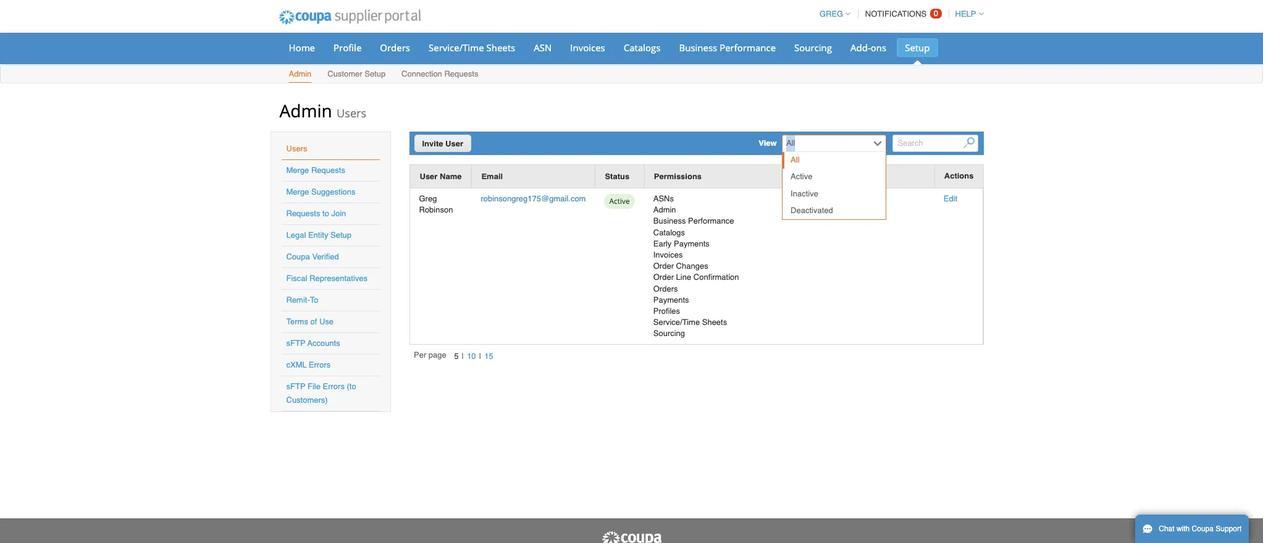 Task type: describe. For each thing, give the bounding box(es) containing it.
asns
[[654, 194, 674, 203]]

user inside button
[[420, 172, 438, 181]]

active option
[[783, 169, 886, 186]]

user name
[[420, 172, 462, 181]]

with
[[1177, 525, 1190, 533]]

status button
[[605, 170, 630, 183]]

sheets inside asns admin business performance catalogs early payments invoices order changes order line confirmation orders payments profiles service/time sheets sourcing
[[702, 318, 727, 327]]

suggestions
[[311, 187, 356, 197]]

cxml
[[286, 360, 307, 370]]

greg robinson
[[419, 194, 453, 215]]

merge for merge suggestions
[[286, 187, 309, 197]]

0 vertical spatial payments
[[674, 239, 710, 248]]

legal entity setup
[[286, 231, 352, 240]]

fiscal
[[286, 274, 307, 283]]

coupa verified link
[[286, 252, 339, 261]]

0 vertical spatial user
[[446, 139, 463, 148]]

admin users
[[280, 99, 367, 122]]

deactivated
[[791, 206, 833, 215]]

file
[[308, 382, 321, 391]]

name
[[440, 172, 462, 181]]

2 order from the top
[[654, 273, 674, 282]]

customers)
[[286, 396, 328, 405]]

inactive
[[791, 189, 819, 198]]

chat
[[1159, 525, 1175, 533]]

0
[[934, 9, 939, 18]]

notifications 0
[[866, 9, 939, 19]]

profile link
[[326, 38, 370, 57]]

per
[[414, 350, 427, 360]]

customer setup
[[328, 69, 386, 78]]

2 vertical spatial requests
[[286, 209, 320, 218]]

remit-to
[[286, 295, 319, 305]]

entity
[[308, 231, 328, 240]]

per page
[[414, 350, 447, 360]]

0 horizontal spatial coupa
[[286, 252, 310, 261]]

legal entity setup link
[[286, 231, 352, 240]]

early
[[654, 239, 672, 248]]

customer for customer access
[[797, 172, 834, 181]]

navigation containing notifications 0
[[814, 2, 984, 26]]

sftp file errors (to customers) link
[[286, 382, 356, 405]]

1 vertical spatial users
[[286, 144, 307, 153]]

merge for merge requests
[[286, 166, 309, 175]]

2 | from the left
[[479, 352, 482, 361]]

merge requests link
[[286, 166, 345, 175]]

connection requests
[[402, 69, 479, 78]]

orders inside asns admin business performance catalogs early payments invoices order changes order line confirmation orders payments profiles service/time sheets sourcing
[[654, 284, 678, 293]]

10
[[467, 352, 476, 361]]

1 | from the left
[[462, 352, 464, 361]]

line
[[676, 273, 692, 282]]

1 vertical spatial coupa supplier portal image
[[601, 531, 663, 543]]

support
[[1216, 525, 1242, 533]]

setup link
[[897, 38, 938, 57]]

profile
[[334, 41, 362, 54]]

15
[[485, 352, 494, 361]]

0 vertical spatial sourcing
[[795, 41, 832, 54]]

help
[[956, 9, 977, 19]]

active inside option
[[791, 172, 813, 181]]

admin inside asns admin business performance catalogs early payments invoices order changes order line confirmation orders payments profiles service/time sheets sourcing
[[654, 205, 676, 215]]

1 vertical spatial payments
[[654, 295, 689, 304]]

requests to join
[[286, 209, 346, 218]]

setup inside 'link'
[[365, 69, 386, 78]]

10 button
[[464, 350, 479, 363]]

15 button
[[482, 350, 497, 363]]

service/time sheets
[[429, 41, 516, 54]]

view list box
[[782, 151, 887, 220]]

0 vertical spatial sheets
[[487, 41, 516, 54]]

sourcing link
[[787, 38, 840, 57]]

0 vertical spatial errors
[[309, 360, 331, 370]]

requests for connection requests
[[445, 69, 479, 78]]

errors inside 'sftp file errors (to customers)'
[[323, 382, 345, 391]]

2 vertical spatial setup
[[331, 231, 352, 240]]

customer access
[[797, 172, 864, 181]]

fiscal representatives
[[286, 274, 368, 283]]

sftp for sftp accounts
[[286, 339, 306, 348]]

notifications
[[866, 9, 927, 19]]

remit-to link
[[286, 295, 319, 305]]

cxml errors link
[[286, 360, 331, 370]]

navigation containing per page
[[414, 350, 497, 363]]

robinson
[[419, 205, 453, 215]]

accounts
[[307, 339, 340, 348]]

business inside asns admin business performance catalogs early payments invoices order changes order line confirmation orders payments profiles service/time sheets sourcing
[[654, 217, 686, 226]]

sftp file errors (to customers)
[[286, 382, 356, 405]]

terms
[[286, 317, 308, 326]]

none
[[796, 194, 815, 203]]

catalogs link
[[616, 38, 669, 57]]

users inside admin users
[[337, 106, 367, 121]]

greg for greg robinson
[[419, 194, 437, 203]]

cxml errors
[[286, 360, 331, 370]]

email button
[[482, 170, 503, 183]]

(to
[[347, 382, 356, 391]]

customer access button
[[797, 170, 864, 183]]

customer for customer setup
[[328, 69, 363, 78]]

search image
[[964, 137, 975, 149]]

edit link
[[944, 194, 958, 203]]

status
[[605, 172, 630, 181]]

connection requests link
[[401, 67, 479, 83]]

confirmation
[[694, 273, 739, 282]]

2 horizontal spatial setup
[[905, 41, 930, 54]]



Task type: vqa. For each thing, say whether or not it's contained in the screenshot.
Coupa Verified link
yes



Task type: locate. For each thing, give the bounding box(es) containing it.
asns admin business performance catalogs early payments invoices order changes order line confirmation orders payments profiles service/time sheets sourcing
[[654, 194, 739, 338]]

1 horizontal spatial greg
[[820, 9, 844, 19]]

admin down asns
[[654, 205, 676, 215]]

merge down merge requests at the left
[[286, 187, 309, 197]]

setup down "orders" link
[[365, 69, 386, 78]]

0 vertical spatial users
[[337, 106, 367, 121]]

1 vertical spatial customer
[[797, 172, 834, 181]]

0 vertical spatial service/time
[[429, 41, 484, 54]]

1 horizontal spatial navigation
[[814, 2, 984, 26]]

customer inside customer setup 'link'
[[328, 69, 363, 78]]

business right catalogs link on the top of page
[[679, 41, 718, 54]]

inactive option
[[783, 186, 886, 203]]

order down early
[[654, 261, 674, 271]]

1 vertical spatial navigation
[[414, 350, 497, 363]]

order left line
[[654, 273, 674, 282]]

requests to join link
[[286, 209, 346, 218]]

0 horizontal spatial setup
[[331, 231, 352, 240]]

1 horizontal spatial sheets
[[702, 318, 727, 327]]

customer up inactive
[[797, 172, 834, 181]]

1 vertical spatial order
[[654, 273, 674, 282]]

deactivated option
[[783, 203, 886, 219]]

requests down service/time sheets
[[445, 69, 479, 78]]

0 vertical spatial business
[[679, 41, 718, 54]]

to
[[310, 295, 319, 305]]

service/time
[[429, 41, 484, 54], [654, 318, 700, 327]]

business down asns
[[654, 217, 686, 226]]

Search text field
[[893, 135, 979, 152]]

permissions button
[[654, 170, 702, 183]]

admin down admin link
[[280, 99, 332, 122]]

0 horizontal spatial sourcing
[[654, 329, 685, 338]]

home
[[289, 41, 315, 54]]

service/time inside asns admin business performance catalogs early payments invoices order changes order line confirmation orders payments profiles service/time sheets sourcing
[[654, 318, 700, 327]]

requests
[[445, 69, 479, 78], [311, 166, 345, 175], [286, 209, 320, 218]]

sheets down confirmation
[[702, 318, 727, 327]]

1 vertical spatial service/time
[[654, 318, 700, 327]]

1 vertical spatial invoices
[[654, 250, 683, 260]]

to
[[323, 209, 329, 218]]

invoices
[[571, 41, 605, 54], [654, 250, 683, 260]]

all option
[[783, 152, 886, 169]]

0 vertical spatial order
[[654, 261, 674, 271]]

user right invite
[[446, 139, 463, 148]]

invoices link
[[563, 38, 614, 57]]

user left name
[[420, 172, 438, 181]]

0 vertical spatial catalogs
[[624, 41, 661, 54]]

customer down profile 'link'
[[328, 69, 363, 78]]

terms of use link
[[286, 317, 334, 326]]

catalogs right invoices link
[[624, 41, 661, 54]]

1 vertical spatial orders
[[654, 284, 678, 293]]

representatives
[[310, 274, 368, 283]]

fiscal representatives link
[[286, 274, 368, 283]]

0 vertical spatial coupa supplier portal image
[[270, 2, 430, 33]]

0 vertical spatial orders
[[380, 41, 410, 54]]

robinsongreg175@gmail.com
[[481, 194, 586, 203]]

remit-
[[286, 295, 310, 305]]

0 vertical spatial requests
[[445, 69, 479, 78]]

active down 'status' button
[[610, 196, 630, 206]]

asn
[[534, 41, 552, 54]]

coupa right with
[[1192, 525, 1214, 533]]

setup down notifications 0
[[905, 41, 930, 54]]

0 horizontal spatial active
[[610, 196, 630, 206]]

add-ons
[[851, 41, 887, 54]]

catalogs
[[624, 41, 661, 54], [654, 228, 685, 237]]

1 horizontal spatial invoices
[[654, 250, 683, 260]]

terms of use
[[286, 317, 334, 326]]

admin down "home"
[[289, 69, 312, 78]]

1 horizontal spatial orders
[[654, 284, 678, 293]]

0 vertical spatial merge
[[286, 166, 309, 175]]

greg up robinson at the left of page
[[419, 194, 437, 203]]

chat with coupa support button
[[1136, 515, 1250, 543]]

1 sftp from the top
[[286, 339, 306, 348]]

sheets left asn
[[487, 41, 516, 54]]

1 horizontal spatial active
[[791, 172, 813, 181]]

help link
[[950, 9, 984, 19]]

1 horizontal spatial |
[[479, 352, 482, 361]]

5 | 10 | 15
[[454, 352, 494, 361]]

sftp inside 'sftp file errors (to customers)'
[[286, 382, 306, 391]]

setup
[[905, 41, 930, 54], [365, 69, 386, 78], [331, 231, 352, 240]]

1 vertical spatial active
[[610, 196, 630, 206]]

coupa up fiscal
[[286, 252, 310, 261]]

payments up changes
[[674, 239, 710, 248]]

orders down line
[[654, 284, 678, 293]]

greg for greg
[[820, 9, 844, 19]]

requests up suggestions
[[311, 166, 345, 175]]

active up inactive
[[791, 172, 813, 181]]

View text field
[[783, 135, 871, 151]]

greg link
[[814, 9, 851, 19]]

sftp accounts
[[286, 339, 340, 348]]

customer setup link
[[327, 67, 386, 83]]

sourcing down the profiles
[[654, 329, 685, 338]]

1 horizontal spatial sourcing
[[795, 41, 832, 54]]

1 horizontal spatial setup
[[365, 69, 386, 78]]

verified
[[312, 252, 339, 261]]

1 vertical spatial catalogs
[[654, 228, 685, 237]]

service/time up connection requests
[[429, 41, 484, 54]]

connection
[[402, 69, 442, 78]]

1 vertical spatial sheets
[[702, 318, 727, 327]]

0 vertical spatial setup
[[905, 41, 930, 54]]

merge suggestions link
[[286, 187, 356, 197]]

1 order from the top
[[654, 261, 674, 271]]

sftp accounts link
[[286, 339, 340, 348]]

invite user link
[[414, 135, 472, 152]]

2 sftp from the top
[[286, 382, 306, 391]]

performance inside asns admin business performance catalogs early payments invoices order changes order line confirmation orders payments profiles service/time sheets sourcing
[[688, 217, 734, 226]]

catalogs inside asns admin business performance catalogs early payments invoices order changes order line confirmation orders payments profiles service/time sheets sourcing
[[654, 228, 685, 237]]

sftp up cxml
[[286, 339, 306, 348]]

1 horizontal spatial service/time
[[654, 318, 700, 327]]

0 horizontal spatial |
[[462, 352, 464, 361]]

orders up connection
[[380, 41, 410, 54]]

merge down users link
[[286, 166, 309, 175]]

1 vertical spatial merge
[[286, 187, 309, 197]]

service/time down the profiles
[[654, 318, 700, 327]]

add-
[[851, 41, 871, 54]]

1 vertical spatial requests
[[311, 166, 345, 175]]

1 vertical spatial sourcing
[[654, 329, 685, 338]]

0 horizontal spatial users
[[286, 144, 307, 153]]

invoices down early
[[654, 250, 683, 260]]

| left 15
[[479, 352, 482, 361]]

1 vertical spatial user
[[420, 172, 438, 181]]

1 vertical spatial business
[[654, 217, 686, 226]]

navigation
[[814, 2, 984, 26], [414, 350, 497, 363]]

use
[[319, 317, 334, 326]]

2 merge from the top
[[286, 187, 309, 197]]

0 horizontal spatial sheets
[[487, 41, 516, 54]]

invoices right the asn 'link'
[[571, 41, 605, 54]]

catalogs up early
[[654, 228, 685, 237]]

sourcing inside asns admin business performance catalogs early payments invoices order changes order line confirmation orders payments profiles service/time sheets sourcing
[[654, 329, 685, 338]]

requests left "to"
[[286, 209, 320, 218]]

2 vertical spatial admin
[[654, 205, 676, 215]]

join
[[332, 209, 346, 218]]

0 vertical spatial sftp
[[286, 339, 306, 348]]

business performance
[[679, 41, 776, 54]]

sftp up customers)
[[286, 382, 306, 391]]

1 horizontal spatial coupa
[[1192, 525, 1214, 533]]

coupa inside chat with coupa support button
[[1192, 525, 1214, 533]]

0 vertical spatial greg
[[820, 9, 844, 19]]

1 horizontal spatial users
[[337, 106, 367, 121]]

users link
[[286, 144, 307, 153]]

sftp for sftp file errors (to customers)
[[286, 382, 306, 391]]

admin for admin
[[289, 69, 312, 78]]

errors down accounts
[[309, 360, 331, 370]]

email
[[482, 172, 503, 181]]

greg inside greg robinson
[[419, 194, 437, 203]]

greg
[[820, 9, 844, 19], [419, 194, 437, 203]]

all
[[791, 155, 800, 164]]

0 vertical spatial navigation
[[814, 2, 984, 26]]

ons
[[871, 41, 887, 54]]

active inside button
[[610, 196, 630, 206]]

0 horizontal spatial customer
[[328, 69, 363, 78]]

view
[[759, 138, 777, 148]]

invite
[[422, 139, 443, 148]]

1 merge from the top
[[286, 166, 309, 175]]

0 horizontal spatial coupa supplier portal image
[[270, 2, 430, 33]]

greg up sourcing link
[[820, 9, 844, 19]]

chat with coupa support
[[1159, 525, 1242, 533]]

1 vertical spatial sftp
[[286, 382, 306, 391]]

customer inside customer access button
[[797, 172, 834, 181]]

1 horizontal spatial customer
[[797, 172, 834, 181]]

1 vertical spatial errors
[[323, 382, 345, 391]]

errors left the (to
[[323, 382, 345, 391]]

0 vertical spatial coupa
[[286, 252, 310, 261]]

admin link
[[288, 67, 312, 83]]

1 vertical spatial performance
[[688, 217, 734, 226]]

user name button
[[420, 170, 462, 183]]

1 vertical spatial setup
[[365, 69, 386, 78]]

0 horizontal spatial greg
[[419, 194, 437, 203]]

orders link
[[372, 38, 418, 57]]

setup down join
[[331, 231, 352, 240]]

1 vertical spatial admin
[[280, 99, 332, 122]]

0 vertical spatial active
[[791, 172, 813, 181]]

0 horizontal spatial service/time
[[429, 41, 484, 54]]

merge requests
[[286, 166, 345, 175]]

invoices inside asns admin business performance catalogs early payments invoices order changes order line confirmation orders payments profiles service/time sheets sourcing
[[654, 250, 683, 260]]

users up merge requests link
[[286, 144, 307, 153]]

1 vertical spatial coupa
[[1192, 525, 1214, 533]]

|
[[462, 352, 464, 361], [479, 352, 482, 361]]

0 vertical spatial admin
[[289, 69, 312, 78]]

| right 5
[[462, 352, 464, 361]]

asn link
[[526, 38, 560, 57]]

changes
[[676, 261, 709, 271]]

edit
[[944, 194, 958, 203]]

merge suggestions
[[286, 187, 356, 197]]

home link
[[281, 38, 323, 57]]

profiles
[[654, 306, 680, 316]]

add-ons link
[[843, 38, 895, 57]]

1 vertical spatial greg
[[419, 194, 437, 203]]

coupa
[[286, 252, 310, 261], [1192, 525, 1214, 533]]

0 horizontal spatial navigation
[[414, 350, 497, 363]]

0 horizontal spatial user
[[420, 172, 438, 181]]

sourcing down greg link
[[795, 41, 832, 54]]

of
[[311, 317, 317, 326]]

0 horizontal spatial invoices
[[571, 41, 605, 54]]

payments up the profiles
[[654, 295, 689, 304]]

business performance link
[[671, 38, 784, 57]]

0 vertical spatial invoices
[[571, 41, 605, 54]]

active button
[[605, 193, 635, 213]]

requests for merge requests
[[311, 166, 345, 175]]

0 vertical spatial performance
[[720, 41, 776, 54]]

service/time sheets link
[[421, 38, 524, 57]]

legal
[[286, 231, 306, 240]]

robinsongreg175@gmail.com link
[[481, 194, 586, 203]]

admin
[[289, 69, 312, 78], [280, 99, 332, 122], [654, 205, 676, 215]]

1 horizontal spatial coupa supplier portal image
[[601, 531, 663, 543]]

1 horizontal spatial user
[[446, 139, 463, 148]]

admin for admin users
[[280, 99, 332, 122]]

coupa supplier portal image
[[270, 2, 430, 33], [601, 531, 663, 543]]

users
[[337, 106, 367, 121], [286, 144, 307, 153]]

0 horizontal spatial orders
[[380, 41, 410, 54]]

0 vertical spatial customer
[[328, 69, 363, 78]]

users down customer setup 'link'
[[337, 106, 367, 121]]



